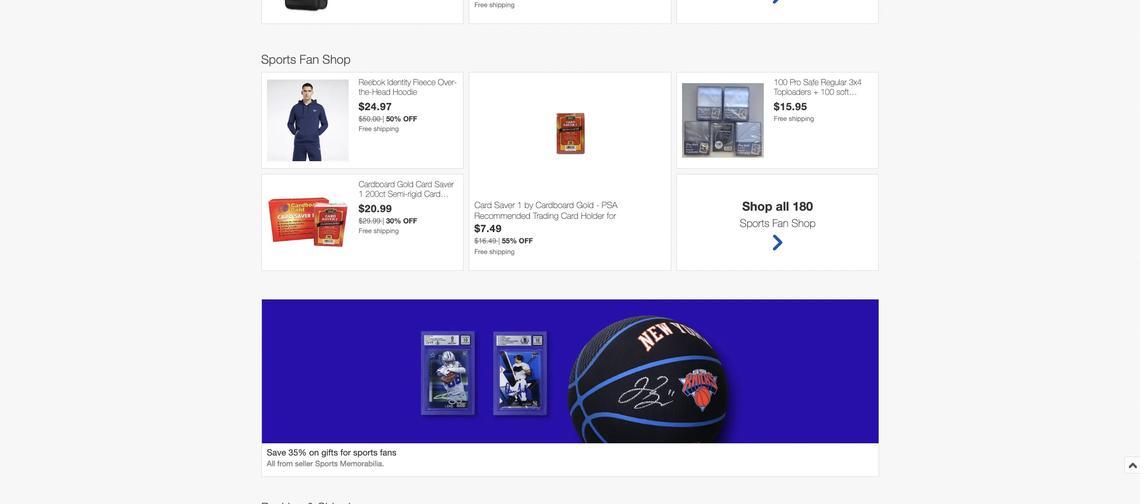 Task type: vqa. For each thing, say whether or not it's contained in the screenshot.
offers
no



Task type: describe. For each thing, give the bounding box(es) containing it.
| inside card saver 1 by cardboard gold - psa recommended trading card holder for $7.49 $16.49 | 55% off free shipping
[[498, 237, 500, 245]]

+
[[814, 87, 819, 97]]

for inside card saver 1 by cardboard gold - psa recommended trading card holder for $7.49 $16.49 | 55% off free shipping
[[607, 211, 616, 221]]

card up recommended
[[475, 200, 492, 211]]

$20.99 $29.99 | 30% off free shipping
[[359, 202, 417, 235]]

1 vertical spatial 100
[[821, 87, 834, 97]]

holder
[[581, 211, 605, 221]]

| inside $20.99 $29.99 | 30% off free shipping
[[383, 217, 384, 225]]

55%
[[502, 237, 517, 245]]

soft
[[837, 87, 849, 97]]

reebok identity fleece over- the-head hoodie $24.97 $50.00 | 50% off free shipping
[[359, 78, 457, 133]]

off inside card saver 1 by cardboard gold - psa recommended trading card holder for $7.49 $16.49 | 55% off free shipping
[[519, 237, 533, 245]]

180
[[793, 199, 813, 213]]

gifts
[[322, 448, 338, 458]]

sports
[[353, 448, 378, 458]]

0 horizontal spatial shop
[[323, 52, 351, 66]]

all
[[267, 460, 275, 468]]

- inside card saver 1 by cardboard gold - psa recommended trading card holder for $7.49 $16.49 | 55% off free shipping
[[596, 200, 599, 211]]

sports inside save 35% on gifts for sports fans all from seller sports memorabilia.
[[315, 460, 338, 468]]

holders
[[359, 199, 385, 208]]

rigid
[[408, 189, 422, 199]]

save
[[267, 448, 286, 458]]

toploaders
[[774, 87, 811, 97]]

fan inside the shop all 180 sports fan shop
[[773, 217, 789, 229]]

cardboard inside card saver 1 by cardboard gold - psa recommended trading card holder for $7.49 $16.49 | 55% off free shipping
[[536, 200, 574, 211]]

reebok
[[359, 78, 385, 87]]

200ct
[[366, 189, 386, 199]]

cardboard inside cardboard gold card saver 1 200ct semi-rigid card holders -psa submission size
[[359, 180, 395, 189]]

new
[[802, 97, 818, 106]]

trading
[[533, 211, 559, 221]]

free inside $20.99 $29.99 | 30% off free shipping
[[359, 227, 372, 235]]

| inside reebok identity fleece over- the-head hoodie $24.97 $50.00 | 50% off free shipping
[[383, 115, 384, 123]]

seller
[[295, 460, 313, 468]]

card saver 1 by cardboard gold - psa recommended trading card holder for link
[[475, 200, 666, 222]]

shipping inside reebok identity fleece over- the-head hoodie $24.97 $50.00 | 50% off free shipping
[[374, 125, 399, 133]]

identity
[[387, 78, 411, 87]]

saver inside card saver 1 by cardboard gold - psa recommended trading card holder for $7.49 $16.49 | 55% off free shipping
[[494, 200, 515, 211]]

for inside save 35% on gifts for sports fans all from seller sports memorabilia.
[[340, 448, 351, 458]]

safe
[[804, 78, 819, 87]]

gold inside cardboard gold card saver 1 200ct semi-rigid card holders -psa submission size
[[397, 180, 414, 189]]

loaders
[[834, 97, 859, 106]]

off inside $20.99 $29.99 | 30% off free shipping
[[403, 217, 417, 225]]

sports inside the shop all 180 sports fan shop
[[740, 217, 770, 229]]

0 vertical spatial 100
[[774, 78, 788, 87]]

cardboard gold card saver 1 200ct semi-rigid card holders -psa submission size
[[359, 180, 454, 218]]

$16.49
[[475, 237, 496, 245]]

3x4
[[849, 78, 862, 87]]

card up rigid
[[416, 180, 432, 189]]

$24.97
[[359, 100, 392, 112]]

$50.00
[[359, 115, 381, 123]]

0 vertical spatial sports
[[261, 52, 296, 66]]

semi-
[[388, 189, 408, 199]]

regular
[[821, 78, 847, 87]]



Task type: locate. For each thing, give the bounding box(es) containing it.
0 vertical spatial saver
[[435, 180, 454, 189]]

shipping inside card saver 1 by cardboard gold - psa recommended trading card holder for $7.49 $16.49 | 55% off free shipping
[[489, 248, 515, 256]]

shipping inside $20.99 $29.99 | 30% off free shipping
[[374, 227, 399, 235]]

1 horizontal spatial cardboard
[[536, 200, 574, 211]]

free shipping
[[475, 1, 515, 9]]

35%
[[289, 448, 307, 458]]

sports fan shop
[[261, 52, 351, 66]]

shop
[[323, 52, 351, 66], [742, 199, 773, 213], [792, 217, 816, 229]]

- down semi-
[[387, 199, 390, 208]]

psa inside cardboard gold card saver 1 200ct semi-rigid card holders -psa submission size
[[390, 199, 405, 208]]

cardboard up trading on the left of page
[[536, 200, 574, 211]]

100 up top at the top of page
[[821, 87, 834, 97]]

fan
[[300, 52, 319, 66], [773, 217, 789, 229]]

from
[[277, 460, 293, 468]]

hoodie
[[393, 87, 417, 97]]

gold up semi-
[[397, 180, 414, 189]]

1 horizontal spatial shop
[[742, 199, 773, 213]]

1 vertical spatial 1
[[517, 200, 522, 211]]

card
[[416, 180, 432, 189], [424, 189, 441, 199], [475, 200, 492, 211], [561, 211, 579, 221]]

1 left by
[[517, 200, 522, 211]]

free inside reebok identity fleece over- the-head hoodie $24.97 $50.00 | 50% off free shipping
[[359, 125, 372, 133]]

psa inside card saver 1 by cardboard gold - psa recommended trading card holder for $7.49 $16.49 | 55% off free shipping
[[602, 200, 618, 211]]

$7.49
[[475, 222, 502, 235]]

free
[[475, 1, 488, 9], [774, 115, 787, 123], [359, 125, 372, 133], [359, 227, 372, 235], [475, 248, 488, 256]]

off right 30%
[[403, 217, 417, 225]]

$29.99
[[359, 217, 381, 225]]

for right holder
[[607, 211, 616, 221]]

shipping inside $15.95 free shipping
[[789, 115, 814, 123]]

1 horizontal spatial fan
[[773, 217, 789, 229]]

on
[[309, 448, 319, 458]]

0 horizontal spatial fan
[[300, 52, 319, 66]]

saver inside cardboard gold card saver 1 200ct semi-rigid card holders -psa submission size
[[435, 180, 454, 189]]

0 vertical spatial for
[[607, 211, 616, 221]]

0 vertical spatial fan
[[300, 52, 319, 66]]

0 horizontal spatial gold
[[397, 180, 414, 189]]

off right the 55%
[[519, 237, 533, 245]]

0 vertical spatial |
[[383, 115, 384, 123]]

memorabilia.
[[340, 460, 384, 468]]

sleeves
[[774, 97, 800, 106]]

1 vertical spatial for
[[340, 448, 351, 458]]

fans
[[380, 448, 397, 458]]

1 inside card saver 1 by cardboard gold - psa recommended trading card holder for $7.49 $16.49 | 55% off free shipping
[[517, 200, 522, 211]]

0 horizontal spatial saver
[[435, 180, 454, 189]]

submission
[[407, 199, 447, 208]]

1 horizontal spatial for
[[607, 211, 616, 221]]

1 horizontal spatial -
[[596, 200, 599, 211]]

1 horizontal spatial sports
[[315, 460, 338, 468]]

1 horizontal spatial 1
[[517, 200, 522, 211]]

0 horizontal spatial -
[[387, 199, 390, 208]]

1 horizontal spatial gold
[[577, 200, 594, 211]]

gold
[[397, 180, 414, 189], [577, 200, 594, 211]]

| left the 55%
[[498, 237, 500, 245]]

0 vertical spatial cardboard
[[359, 180, 395, 189]]

2 horizontal spatial shop
[[792, 217, 816, 229]]

cardboard
[[359, 180, 395, 189], [536, 200, 574, 211]]

0 horizontal spatial cardboard
[[359, 180, 395, 189]]

1 horizontal spatial saver
[[494, 200, 515, 211]]

0 horizontal spatial 100
[[774, 78, 788, 87]]

psa down semi-
[[390, 199, 405, 208]]

save 35% on gifts for sports fans all from seller sports memorabilia.
[[267, 448, 397, 468]]

card up submission
[[424, 189, 441, 199]]

0 horizontal spatial sports
[[261, 52, 296, 66]]

| left 30%
[[383, 217, 384, 225]]

0 vertical spatial 1
[[359, 189, 363, 199]]

1 vertical spatial shop
[[742, 199, 773, 213]]

reebok identity fleece over- the-head hoodie link
[[359, 78, 458, 97]]

30%
[[386, 217, 401, 225]]

cardboard gold card saver 1 200ct semi-rigid card holders -psa submission size link
[[359, 180, 458, 218]]

1 vertical spatial saver
[[494, 200, 515, 211]]

free inside $15.95 free shipping
[[774, 115, 787, 123]]

off
[[403, 115, 417, 123], [403, 217, 417, 225], [519, 237, 533, 245]]

2 vertical spatial sports
[[315, 460, 338, 468]]

100
[[774, 78, 788, 87], [821, 87, 834, 97]]

0 horizontal spatial 1
[[359, 189, 363, 199]]

100 left pro
[[774, 78, 788, 87]]

1 vertical spatial |
[[383, 217, 384, 225]]

over-
[[438, 78, 457, 87]]

- up holder
[[596, 200, 599, 211]]

recommended
[[475, 211, 531, 221]]

2 horizontal spatial sports
[[740, 217, 770, 229]]

2 vertical spatial |
[[498, 237, 500, 245]]

free inside card saver 1 by cardboard gold - psa recommended trading card holder for $7.49 $16.49 | 55% off free shipping
[[475, 248, 488, 256]]

1 horizontal spatial 100
[[821, 87, 834, 97]]

saver up recommended
[[494, 200, 515, 211]]

1 vertical spatial sports
[[740, 217, 770, 229]]

top
[[820, 97, 832, 106]]

cardboard up 200ct on the left of page
[[359, 180, 395, 189]]

for right gifts
[[340, 448, 351, 458]]

saver
[[435, 180, 454, 189], [494, 200, 515, 211]]

1 vertical spatial gold
[[577, 200, 594, 211]]

50%
[[386, 115, 401, 123]]

2 vertical spatial off
[[519, 237, 533, 245]]

|
[[383, 115, 384, 123], [383, 217, 384, 225], [498, 237, 500, 245]]

off inside reebok identity fleece over- the-head hoodie $24.97 $50.00 | 50% off free shipping
[[403, 115, 417, 123]]

2 vertical spatial shop
[[792, 217, 816, 229]]

shop all 180 sports fan shop
[[740, 199, 816, 229]]

0 vertical spatial shop
[[323, 52, 351, 66]]

card left holder
[[561, 211, 579, 221]]

1
[[359, 189, 363, 199], [517, 200, 522, 211]]

for
[[607, 211, 616, 221], [340, 448, 351, 458]]

gold up holder
[[577, 200, 594, 211]]

0 vertical spatial gold
[[397, 180, 414, 189]]

1 left 200ct on the left of page
[[359, 189, 363, 199]]

off right 50%
[[403, 115, 417, 123]]

saver up submission
[[435, 180, 454, 189]]

1 vertical spatial off
[[403, 217, 417, 225]]

fleece
[[413, 78, 436, 87]]

100 pro safe regular 3x4 toploaders + 100 soft sleeves new top loaders standard link
[[774, 78, 874, 116]]

psa
[[390, 199, 405, 208], [602, 200, 618, 211]]

0 vertical spatial off
[[403, 115, 417, 123]]

shipping
[[489, 1, 515, 9], [789, 115, 814, 123], [374, 125, 399, 133], [374, 227, 399, 235], [489, 248, 515, 256]]

1 vertical spatial fan
[[773, 217, 789, 229]]

- inside cardboard gold card saver 1 200ct semi-rigid card holders -psa submission size
[[387, 199, 390, 208]]

$15.95
[[774, 100, 808, 112]]

-
[[387, 199, 390, 208], [596, 200, 599, 211]]

0 horizontal spatial psa
[[390, 199, 405, 208]]

1 inside cardboard gold card saver 1 200ct semi-rigid card holders -psa submission size
[[359, 189, 363, 199]]

all
[[776, 199, 789, 213]]

card saver 1 by cardboard gold - psa recommended trading card holder for $7.49 $16.49 | 55% off free shipping
[[475, 200, 618, 256]]

100 pro safe regular 3x4 toploaders + 100 soft sleeves new top loaders standard
[[774, 78, 862, 116]]

size
[[359, 209, 373, 218]]

pro
[[790, 78, 801, 87]]

1 horizontal spatial psa
[[602, 200, 618, 211]]

0 horizontal spatial for
[[340, 448, 351, 458]]

sports
[[261, 52, 296, 66], [740, 217, 770, 229], [315, 460, 338, 468]]

by
[[525, 200, 533, 211]]

head
[[372, 87, 391, 97]]

$15.95 free shipping
[[774, 100, 814, 123]]

gold inside card saver 1 by cardboard gold - psa recommended trading card holder for $7.49 $16.49 | 55% off free shipping
[[577, 200, 594, 211]]

standard
[[774, 107, 814, 116]]

psa up holder
[[602, 200, 618, 211]]

the-
[[359, 87, 372, 97]]

| left 50%
[[383, 115, 384, 123]]

$20.99
[[359, 202, 392, 215]]

1 vertical spatial cardboard
[[536, 200, 574, 211]]



